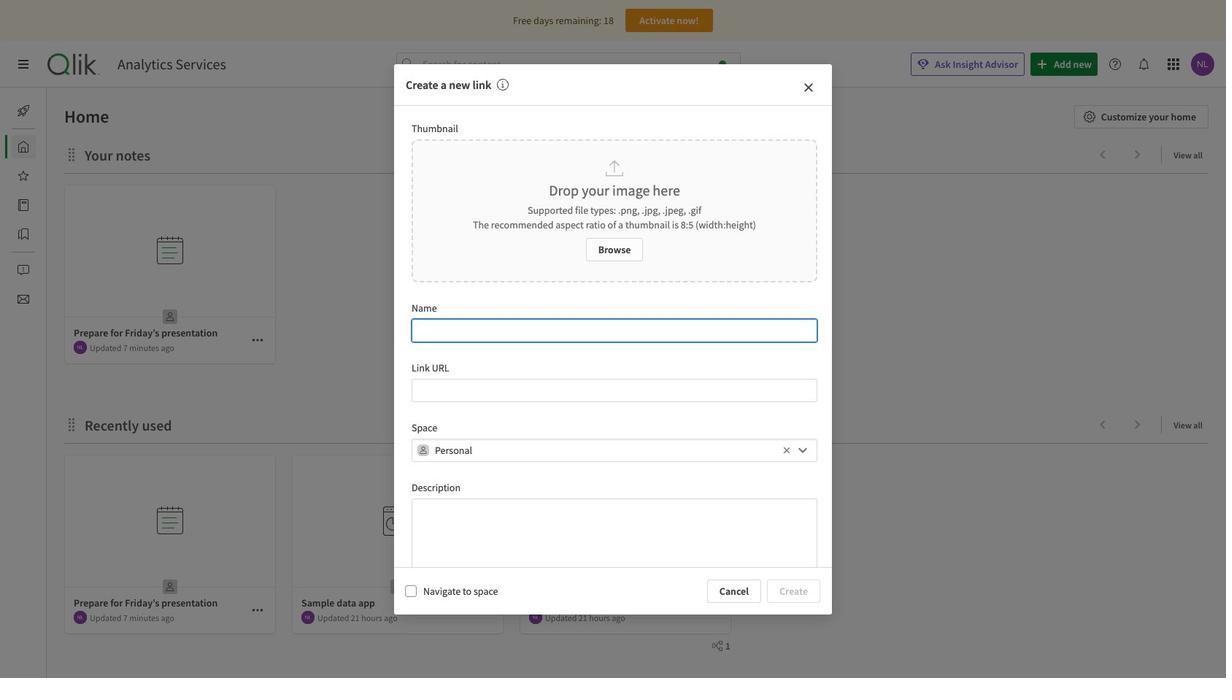 Task type: describe. For each thing, give the bounding box(es) containing it.
move collection image
[[64, 417, 79, 432]]

alerts image
[[18, 264, 29, 276]]

3 noah lott image from the left
[[529, 611, 542, 624]]

home image
[[18, 141, 29, 153]]

catalog image
[[18, 199, 29, 211]]

noah lott image
[[74, 341, 87, 354]]



Task type: locate. For each thing, give the bounding box(es) containing it.
None text field
[[412, 379, 818, 402], [435, 438, 780, 462], [412, 499, 818, 569], [412, 379, 818, 402], [435, 438, 780, 462], [412, 499, 818, 569]]

close image
[[803, 81, 815, 93]]

noah lott element
[[74, 341, 87, 354], [74, 611, 87, 624], [301, 611, 315, 624], [529, 611, 542, 624]]

1 noah lott image from the left
[[74, 611, 87, 624]]

move collection image
[[64, 147, 79, 162]]

main content
[[41, 88, 1226, 678]]

subscriptions image
[[18, 293, 29, 305]]

favorites image
[[18, 170, 29, 182]]

getting started image
[[18, 105, 29, 117]]

2 horizontal spatial noah lott image
[[529, 611, 542, 624]]

collections image
[[18, 228, 29, 240]]

navigation pane element
[[0, 93, 47, 317]]

0 horizontal spatial noah lott image
[[74, 611, 87, 624]]

open sidebar menu image
[[18, 58, 29, 70]]

dialog
[[394, 64, 832, 642]]

1 horizontal spatial noah lott image
[[301, 611, 315, 624]]

noah lott image
[[74, 611, 87, 624], [301, 611, 315, 624], [529, 611, 542, 624]]

home badge image
[[719, 61, 726, 68]]

2 noah lott image from the left
[[301, 611, 315, 624]]

analytics services element
[[118, 55, 226, 73]]

None text field
[[412, 319, 818, 342]]



Task type: vqa. For each thing, say whether or not it's contained in the screenshot.
button
no



